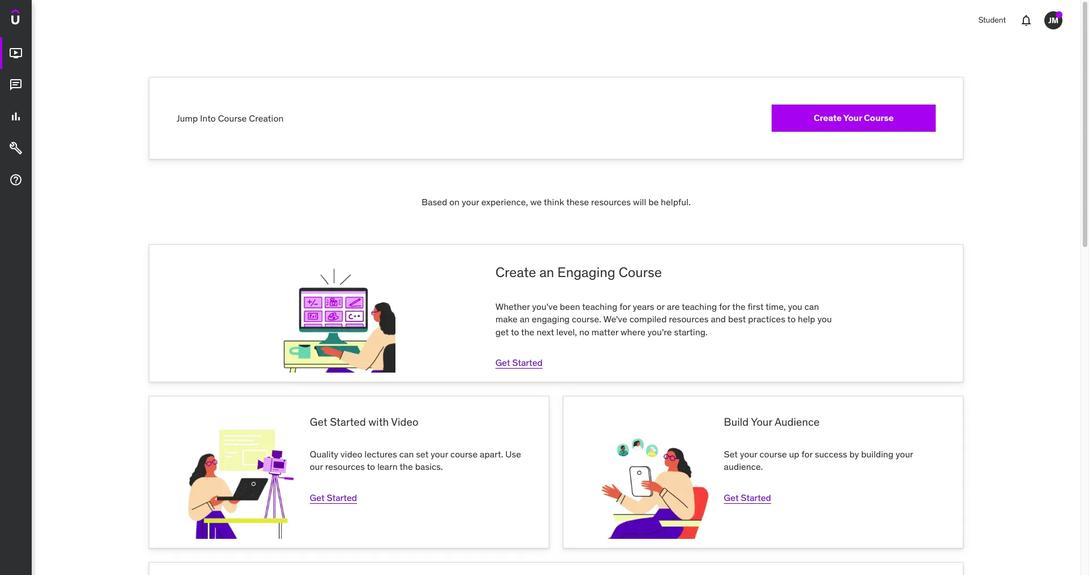 Task type: locate. For each thing, give the bounding box(es) containing it.
1 horizontal spatial your
[[844, 112, 862, 124]]

course left up
[[760, 449, 787, 460]]

get started link down audience.
[[724, 492, 772, 504]]

to down lectures
[[367, 462, 375, 473]]

0 horizontal spatial can
[[399, 449, 414, 460]]

to inside quality video lectures can set your course apart. use our resources to learn the basics.
[[367, 462, 375, 473]]

medium image
[[9, 47, 23, 60], [9, 110, 23, 123], [9, 142, 23, 155], [9, 173, 23, 187]]

get down get
[[496, 357, 510, 369]]

0 horizontal spatial teaching
[[582, 301, 618, 312]]

your
[[462, 196, 479, 208], [431, 449, 448, 460], [740, 449, 758, 460], [896, 449, 914, 460]]

1 vertical spatial to
[[511, 326, 519, 338]]

our
[[310, 462, 323, 473]]

0 vertical spatial resources
[[591, 196, 631, 208]]

2 course from the left
[[760, 449, 787, 460]]

started down video
[[327, 492, 357, 504]]

an down whether
[[520, 314, 530, 325]]

the
[[733, 301, 746, 312], [521, 326, 535, 338], [400, 462, 413, 473]]

set
[[416, 449, 429, 460]]

build
[[724, 416, 749, 429]]

get started
[[496, 357, 543, 369], [310, 492, 357, 504], [724, 492, 772, 504]]

2 horizontal spatial to
[[788, 314, 796, 325]]

for
[[620, 301, 631, 312], [719, 301, 731, 312], [802, 449, 813, 460]]

0 vertical spatial can
[[805, 301, 820, 312]]

your inside quality video lectures can set your course apart. use our resources to learn the basics.
[[431, 449, 448, 460]]

can up help
[[805, 301, 820, 312]]

resources left will
[[591, 196, 631, 208]]

create
[[814, 112, 842, 124], [496, 264, 536, 282]]

get for create an engaging course
[[496, 357, 510, 369]]

can inside quality video lectures can set your course apart. use our resources to learn the basics.
[[399, 449, 414, 460]]

course inside quality video lectures can set your course apart. use our resources to learn the basics.
[[451, 449, 478, 460]]

jump
[[177, 113, 198, 124]]

can
[[805, 301, 820, 312], [399, 449, 414, 460]]

by
[[850, 449, 859, 460]]

jump into course creation
[[177, 113, 284, 124]]

1 horizontal spatial create
[[814, 112, 842, 124]]

0 horizontal spatial get started link
[[310, 492, 357, 504]]

learn
[[378, 462, 398, 473]]

course for into
[[218, 113, 247, 124]]

and
[[711, 314, 726, 325]]

2 teaching from the left
[[682, 301, 717, 312]]

get started for get
[[310, 492, 357, 504]]

creation
[[249, 113, 284, 124]]

the right learn
[[400, 462, 413, 473]]

4 medium image from the top
[[9, 173, 23, 187]]

0 horizontal spatial get started
[[310, 492, 357, 504]]

2 horizontal spatial for
[[802, 449, 813, 460]]

engaging
[[532, 314, 570, 325]]

get down 'our'
[[310, 492, 325, 504]]

1 medium image from the top
[[9, 47, 23, 60]]

audience.
[[724, 462, 763, 473]]

for inside 'set your course up for success by building your audience.'
[[802, 449, 813, 460]]

1 vertical spatial your
[[751, 416, 773, 429]]

to right get
[[511, 326, 519, 338]]

course
[[864, 112, 894, 124], [218, 113, 247, 124], [619, 264, 662, 282]]

2 horizontal spatial the
[[733, 301, 746, 312]]

get started link
[[496, 357, 543, 369], [310, 492, 357, 504], [724, 492, 772, 504]]

based on your experience, we think these resources will be helpful.
[[422, 196, 691, 208]]

get for build your audience
[[724, 492, 739, 504]]

1 horizontal spatial get started link
[[496, 357, 543, 369]]

to
[[788, 314, 796, 325], [511, 326, 519, 338], [367, 462, 375, 473]]

1 horizontal spatial course
[[760, 449, 787, 460]]

these
[[567, 196, 589, 208]]

to left help
[[788, 314, 796, 325]]

1 vertical spatial the
[[521, 326, 535, 338]]

your
[[844, 112, 862, 124], [751, 416, 773, 429]]

2 horizontal spatial get started link
[[724, 492, 772, 504]]

0 horizontal spatial resources
[[325, 462, 365, 473]]

1 horizontal spatial teaching
[[682, 301, 717, 312]]

course
[[451, 449, 478, 460], [760, 449, 787, 460]]

0 vertical spatial the
[[733, 301, 746, 312]]

get up 'quality'
[[310, 416, 328, 429]]

0 vertical spatial an
[[540, 264, 554, 282]]

teaching up course.
[[582, 301, 618, 312]]

0 horizontal spatial course
[[451, 449, 478, 460]]

1 vertical spatial can
[[399, 449, 414, 460]]

get started down audience.
[[724, 492, 772, 504]]

the left "next"
[[521, 326, 535, 338]]

2 horizontal spatial course
[[864, 112, 894, 124]]

resources inside whether you've been teaching for years or are teaching for the first time, you can make an engaging course. we've compiled resources and best practices to help you get to the next level, no matter where you're starting.
[[669, 314, 709, 325]]

1 horizontal spatial resources
[[591, 196, 631, 208]]

success
[[815, 449, 848, 460]]

1 course from the left
[[451, 449, 478, 460]]

1 horizontal spatial can
[[805, 301, 820, 312]]

0 horizontal spatial your
[[751, 416, 773, 429]]

jm link
[[1040, 7, 1068, 34]]

get down audience.
[[724, 492, 739, 504]]

you up help
[[788, 301, 803, 312]]

2 vertical spatial the
[[400, 462, 413, 473]]

1 vertical spatial an
[[520, 314, 530, 325]]

the up best
[[733, 301, 746, 312]]

started down audience.
[[741, 492, 772, 504]]

started down "next"
[[513, 357, 543, 369]]

experience,
[[482, 196, 528, 208]]

get started down 'our'
[[310, 492, 357, 504]]

you've
[[532, 301, 558, 312]]

or
[[657, 301, 665, 312]]

student
[[979, 15, 1006, 25]]

0 vertical spatial create
[[814, 112, 842, 124]]

2 vertical spatial resources
[[325, 462, 365, 473]]

get started link down get
[[496, 357, 543, 369]]

for for build your audience
[[802, 449, 813, 460]]

0 horizontal spatial to
[[367, 462, 375, 473]]

whether you've been teaching for years or are teaching for the first time, you can make an engaging course. we've compiled resources and best practices to help you get to the next level, no matter where you're starting.
[[496, 301, 832, 338]]

we
[[530, 196, 542, 208]]

no
[[580, 326, 590, 338]]

1 vertical spatial resources
[[669, 314, 709, 325]]

for right up
[[802, 449, 813, 460]]

0 horizontal spatial the
[[400, 462, 413, 473]]

started
[[513, 357, 543, 369], [330, 416, 366, 429], [327, 492, 357, 504], [741, 492, 772, 504]]

resources down video
[[325, 462, 365, 473]]

resources
[[591, 196, 631, 208], [669, 314, 709, 325], [325, 462, 365, 473]]

the inside quality video lectures can set your course apart. use our resources to learn the basics.
[[400, 462, 413, 473]]

building
[[862, 449, 894, 460]]

you right help
[[818, 314, 832, 325]]

create an engaging course
[[496, 264, 662, 282]]

engaging
[[558, 264, 616, 282]]

2 vertical spatial to
[[367, 462, 375, 473]]

0 horizontal spatial create
[[496, 264, 536, 282]]

get started link for create
[[496, 357, 543, 369]]

course inside 'set your course up for success by building your audience.'
[[760, 449, 787, 460]]

where
[[621, 326, 646, 338]]

2 horizontal spatial get started
[[724, 492, 772, 504]]

an
[[540, 264, 554, 282], [520, 314, 530, 325]]

get
[[496, 357, 510, 369], [310, 416, 328, 429], [310, 492, 325, 504], [724, 492, 739, 504]]

get started link down 'our'
[[310, 492, 357, 504]]

0 vertical spatial your
[[844, 112, 862, 124]]

1 vertical spatial create
[[496, 264, 536, 282]]

get started down get
[[496, 357, 543, 369]]

get started link for build
[[724, 492, 772, 504]]

resources up starting.
[[669, 314, 709, 325]]

for up and
[[719, 301, 731, 312]]

1 teaching from the left
[[582, 301, 618, 312]]

course left apart. at the left bottom of page
[[451, 449, 478, 460]]

0 horizontal spatial you
[[788, 301, 803, 312]]

0 horizontal spatial course
[[218, 113, 247, 124]]

on
[[450, 196, 460, 208]]

started for build
[[741, 492, 772, 504]]

2 horizontal spatial resources
[[669, 314, 709, 325]]

use
[[506, 449, 521, 460]]

3 medium image from the top
[[9, 142, 23, 155]]

for up "we've"
[[620, 301, 631, 312]]

1 horizontal spatial you
[[818, 314, 832, 325]]

can left set on the left of page
[[399, 449, 414, 460]]

your up "basics."
[[431, 449, 448, 460]]

teaching up and
[[682, 301, 717, 312]]

an up you've
[[540, 264, 554, 282]]

based
[[422, 196, 447, 208]]

you
[[788, 301, 803, 312], [818, 314, 832, 325]]

your right on
[[462, 196, 479, 208]]

teaching
[[582, 301, 618, 312], [682, 301, 717, 312]]

0 horizontal spatial for
[[620, 301, 631, 312]]

0 horizontal spatial an
[[520, 314, 530, 325]]

level,
[[557, 326, 577, 338]]

set
[[724, 449, 738, 460]]

1 horizontal spatial get started
[[496, 357, 543, 369]]



Task type: vqa. For each thing, say whether or not it's contained in the screenshot.
Build Your Audience for
yes



Task type: describe. For each thing, give the bounding box(es) containing it.
basics.
[[415, 462, 443, 473]]

first
[[748, 301, 764, 312]]

lectures
[[365, 449, 397, 460]]

your for build
[[751, 416, 773, 429]]

compiled
[[630, 314, 667, 325]]

1 horizontal spatial course
[[619, 264, 662, 282]]

create your course
[[814, 112, 894, 124]]

notifications image
[[1020, 14, 1034, 27]]

for for create an engaging course
[[620, 301, 631, 312]]

started for create
[[513, 357, 543, 369]]

video
[[391, 416, 419, 429]]

we've
[[604, 314, 628, 325]]

be
[[649, 196, 659, 208]]

are
[[667, 301, 680, 312]]

into
[[200, 113, 216, 124]]

get started for create
[[496, 357, 543, 369]]

2 medium image from the top
[[9, 110, 23, 123]]

get started link for get
[[310, 492, 357, 504]]

create for create your course
[[814, 112, 842, 124]]

1 vertical spatial you
[[818, 314, 832, 325]]

course.
[[572, 314, 602, 325]]

years
[[633, 301, 655, 312]]

1 horizontal spatial the
[[521, 326, 535, 338]]

student link
[[972, 7, 1013, 34]]

get
[[496, 326, 509, 338]]

matter
[[592, 326, 619, 338]]

set your course up for success by building your audience.
[[724, 449, 914, 473]]

up
[[789, 449, 800, 460]]

1 horizontal spatial to
[[511, 326, 519, 338]]

apart.
[[480, 449, 504, 460]]

jm
[[1049, 15, 1059, 25]]

resources inside quality video lectures can set your course apart. use our resources to learn the basics.
[[325, 462, 365, 473]]

can inside whether you've been teaching for years or are teaching for the first time, you can make an engaging course. we've compiled resources and best practices to help you get to the next level, no matter where you're starting.
[[805, 301, 820, 312]]

your for create
[[844, 112, 862, 124]]

quality
[[310, 449, 338, 460]]

video
[[341, 449, 363, 460]]

your right building at the bottom right of page
[[896, 449, 914, 460]]

will
[[633, 196, 647, 208]]

1 horizontal spatial an
[[540, 264, 554, 282]]

make
[[496, 314, 518, 325]]

help
[[798, 314, 816, 325]]

helpful.
[[661, 196, 691, 208]]

audience
[[775, 416, 820, 429]]

starting.
[[674, 326, 708, 338]]

udemy image
[[11, 9, 63, 28]]

you have alerts image
[[1056, 11, 1063, 18]]

with
[[369, 416, 389, 429]]

get for get started with video
[[310, 492, 325, 504]]

1 horizontal spatial for
[[719, 301, 731, 312]]

get started for build
[[724, 492, 772, 504]]

0 vertical spatial you
[[788, 301, 803, 312]]

practices
[[748, 314, 786, 325]]

course for your
[[864, 112, 894, 124]]

create your course link
[[772, 105, 936, 132]]

your up audience.
[[740, 449, 758, 460]]

time,
[[766, 301, 786, 312]]

you're
[[648, 326, 672, 338]]

build your audience
[[724, 416, 820, 429]]

get started with video
[[310, 416, 419, 429]]

create for create an engaging course
[[496, 264, 536, 282]]

started left with
[[330, 416, 366, 429]]

next
[[537, 326, 554, 338]]

quality video lectures can set your course apart. use our resources to learn the basics.
[[310, 449, 521, 473]]

medium image
[[9, 78, 23, 92]]

whether
[[496, 301, 530, 312]]

best
[[729, 314, 746, 325]]

0 vertical spatial to
[[788, 314, 796, 325]]

been
[[560, 301, 580, 312]]

think
[[544, 196, 565, 208]]

an inside whether you've been teaching for years or are teaching for the first time, you can make an engaging course. we've compiled resources and best practices to help you get to the next level, no matter where you're starting.
[[520, 314, 530, 325]]

started for get
[[327, 492, 357, 504]]



